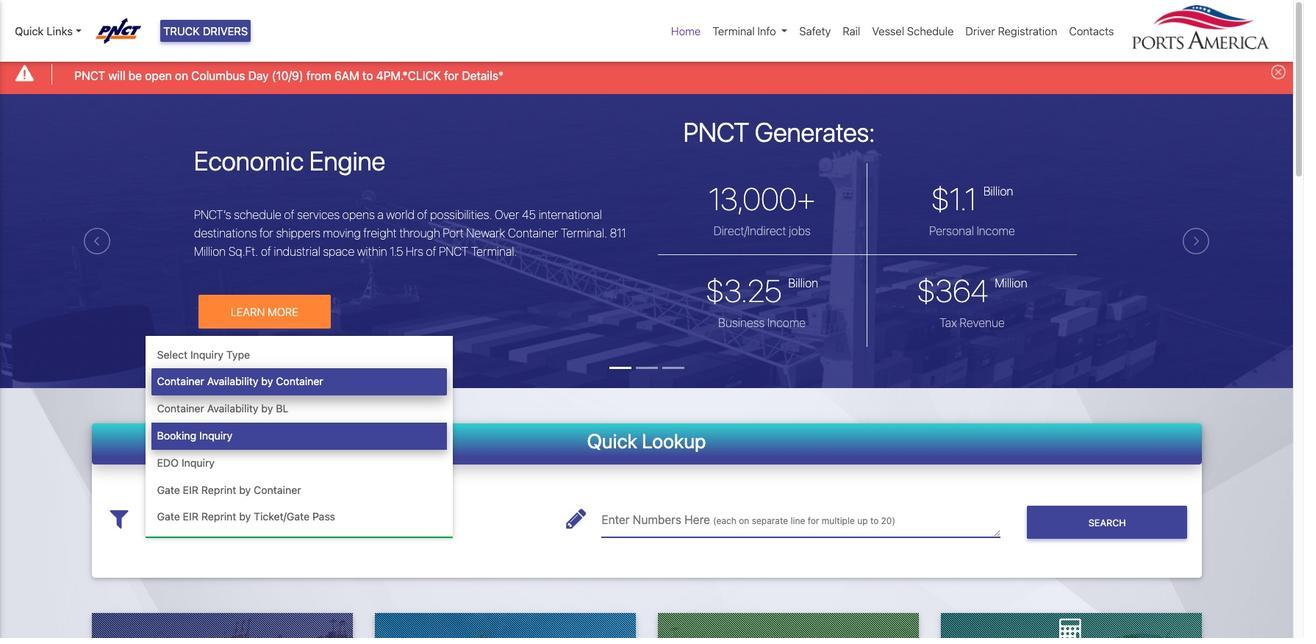 Task type: describe. For each thing, give the bounding box(es) containing it.
driver
[[966, 24, 995, 37]]

registration
[[998, 24, 1058, 37]]

services
[[297, 208, 340, 221]]

pnct generates:
[[683, 116, 875, 148]]

pass
[[312, 511, 335, 523]]

13,000+
[[709, 180, 816, 217]]

billion for $3.25
[[789, 276, 818, 289]]

$1.1
[[931, 180, 977, 217]]

info
[[758, 24, 776, 37]]

container up bl
[[276, 375, 323, 388]]

jobs
[[789, 224, 811, 237]]

within
[[357, 245, 387, 258]]

▼
[[446, 514, 453, 525]]

booking inquiry
[[157, 429, 232, 442]]

by up container availability by bl
[[261, 375, 273, 388]]

from
[[306, 69, 331, 82]]

vessel
[[872, 24, 904, 37]]

0 vertical spatial terminal.
[[561, 226, 607, 240]]

business
[[718, 316, 765, 329]]

811
[[610, 226, 626, 240]]

freight
[[363, 226, 397, 240]]

destinations
[[194, 226, 257, 240]]

moving
[[323, 226, 361, 240]]

$3.25
[[706, 272, 782, 308]]

truck drivers link
[[160, 20, 251, 42]]

vessel schedule
[[872, 24, 954, 37]]

numbers
[[633, 513, 682, 526]]

container availability by container
[[157, 375, 323, 388]]

terminal info link
[[707, 17, 794, 45]]

6am
[[334, 69, 359, 82]]

gate eir reprint by ticket/gate pass
[[157, 511, 335, 523]]

drivers
[[203, 24, 248, 37]]

reprint for ticket/gate
[[201, 511, 236, 523]]

contacts link
[[1063, 17, 1120, 45]]

eir for gate eir reprint by container
[[183, 484, 198, 496]]

direct/indirect
[[714, 224, 786, 237]]

of up through
[[417, 208, 428, 221]]

million inside pnct's schedule of services opens a world of possibilities.                                 over 45 international destinations for shippers moving freight through port newark container terminal.                                 811 million sq.ft. of industrial space within 1.5 hrs of pnct terminal.
[[194, 245, 226, 258]]

of right hrs
[[426, 245, 436, 258]]

rail
[[843, 24, 860, 37]]

to for 20)
[[870, 515, 879, 526]]

1.5
[[390, 245, 403, 258]]

ticket/gate
[[254, 511, 310, 523]]

by left bl
[[261, 402, 273, 415]]

quick links
[[15, 24, 73, 37]]

terminal
[[713, 24, 755, 37]]

reprint for container
[[201, 484, 236, 496]]

terminal info
[[713, 24, 776, 37]]

for inside enter numbers here (each on separate line for multiple up to 20)
[[808, 515, 819, 526]]

possibilities.
[[430, 208, 492, 221]]

truck
[[163, 24, 200, 37]]

here
[[685, 513, 710, 526]]

income for $1.1
[[977, 224, 1015, 237]]

home
[[671, 24, 701, 37]]

for inside pnct's schedule of services opens a world of possibilities.                                 over 45 international destinations for shippers moving freight through port newark container terminal.                                 811 million sq.ft. of industrial space within 1.5 hrs of pnct terminal.
[[259, 226, 273, 240]]

more
[[268, 305, 298, 318]]

type
[[226, 348, 250, 361]]

home link
[[665, 17, 707, 45]]

safety link
[[794, 17, 837, 45]]

inquiry for booking
[[199, 429, 232, 442]]

income for $3.25
[[768, 316, 806, 329]]

be
[[128, 69, 142, 82]]

personal income
[[929, 224, 1015, 237]]

enter numbers here (each on separate line for multiple up to 20)
[[602, 513, 896, 526]]

search
[[1089, 517, 1126, 528]]

tax revenue
[[940, 316, 1005, 329]]

through
[[399, 226, 440, 240]]

container availability by bl
[[157, 402, 289, 415]]

gate for gate eir reprint by container
[[157, 484, 180, 496]]

1 vertical spatial terminal.
[[471, 245, 517, 258]]

multiple
[[822, 515, 855, 526]]

engine
[[309, 145, 385, 176]]

by down gate eir reprint by container
[[239, 511, 251, 523]]

edo inquiry
[[157, 456, 215, 469]]

safety
[[799, 24, 831, 37]]

world
[[386, 208, 415, 221]]

learn
[[231, 305, 265, 318]]

search button
[[1027, 506, 1188, 539]]

pnct will be open on columbus day (10/9) from 6am to 4pm.*click for details* alert
[[0, 54, 1293, 94]]

columbus
[[191, 69, 245, 82]]

on for separate
[[739, 515, 749, 526]]

economic
[[194, 145, 304, 176]]

open
[[145, 69, 172, 82]]

million inside $364 million
[[995, 276, 1027, 289]]

pnct for pnct generates:
[[683, 116, 749, 148]]

details*
[[462, 69, 504, 82]]

of right sq.ft.
[[261, 245, 271, 258]]

schedule
[[907, 24, 954, 37]]

quick for quick lookup
[[587, 429, 637, 453]]

links
[[47, 24, 73, 37]]

pnct inside pnct's schedule of services opens a world of possibilities.                                 over 45 international destinations for shippers moving freight through port newark container terminal.                                 811 million sq.ft. of industrial space within 1.5 hrs of pnct terminal.
[[439, 245, 468, 258]]

pnct for pnct will be open on columbus day (10/9) from 6am to 4pm.*click for details*
[[74, 69, 105, 82]]

truck drivers
[[163, 24, 248, 37]]



Task type: vqa. For each thing, say whether or not it's contained in the screenshot.
INFO
yes



Task type: locate. For each thing, give the bounding box(es) containing it.
0 horizontal spatial to
[[362, 69, 373, 82]]

newark
[[467, 226, 505, 240]]

terminal. down the newark
[[471, 245, 517, 258]]

0 horizontal spatial terminal.
[[471, 245, 517, 258]]

to right up on the right bottom of page
[[870, 515, 879, 526]]

bl
[[276, 402, 289, 415]]

to inside alert
[[362, 69, 373, 82]]

billion inside the $1.1 billion
[[984, 184, 1013, 197]]

1 vertical spatial for
[[259, 226, 273, 240]]

welcome to port newmark container terminal image
[[0, 94, 1293, 470]]

1 vertical spatial gate
[[157, 511, 180, 523]]

on for columbus
[[175, 69, 188, 82]]

economic engine
[[194, 145, 385, 176]]

line
[[791, 515, 805, 526]]

quick left lookup
[[587, 429, 637, 453]]

a
[[377, 208, 384, 221]]

availability for bl
[[207, 402, 258, 415]]

for left details*
[[444, 69, 459, 82]]

billion down jobs
[[789, 276, 818, 289]]

opens
[[342, 208, 375, 221]]

$364
[[917, 272, 989, 308]]

20)
[[881, 515, 896, 526]]

1 vertical spatial billion
[[789, 276, 818, 289]]

2 vertical spatial pnct
[[439, 245, 468, 258]]

availability down the type
[[207, 375, 258, 388]]

0 horizontal spatial billion
[[789, 276, 818, 289]]

lookup
[[642, 429, 706, 453]]

to right "6am"
[[362, 69, 373, 82]]

rail link
[[837, 17, 866, 45]]

gate for gate eir reprint by ticket/gate pass
[[157, 511, 180, 523]]

container down select
[[157, 375, 204, 388]]

close image
[[1271, 65, 1286, 80]]

to inside enter numbers here (each on separate line for multiple up to 20)
[[870, 515, 879, 526]]

quick links link
[[15, 23, 81, 39]]

1 vertical spatial on
[[739, 515, 749, 526]]

(each
[[713, 515, 737, 526]]

1 vertical spatial million
[[995, 276, 1027, 289]]

1 vertical spatial inquiry
[[199, 429, 232, 442]]

2 horizontal spatial pnct
[[683, 116, 749, 148]]

pnct's
[[194, 208, 231, 221]]

inquiry
[[190, 348, 224, 361], [199, 429, 232, 442], [182, 456, 215, 469]]

1 horizontal spatial quick
[[587, 429, 637, 453]]

1 vertical spatial to
[[870, 515, 879, 526]]

generates:
[[755, 116, 875, 148]]

1 horizontal spatial terminal.
[[561, 226, 607, 240]]

0 vertical spatial gate
[[157, 484, 180, 496]]

quick left links at the left top
[[15, 24, 44, 37]]

billion
[[984, 184, 1013, 197], [789, 276, 818, 289]]

container
[[508, 226, 558, 240], [157, 375, 204, 388], [276, 375, 323, 388], [157, 402, 204, 415], [254, 484, 301, 496]]

0 horizontal spatial for
[[259, 226, 273, 240]]

million up revenue at right
[[995, 276, 1027, 289]]

0 vertical spatial reprint
[[201, 484, 236, 496]]

1 horizontal spatial on
[[739, 515, 749, 526]]

quick
[[15, 24, 44, 37], [587, 429, 637, 453]]

eir down gate eir reprint by container
[[183, 511, 198, 523]]

sq.ft.
[[229, 245, 258, 258]]

driver registration
[[966, 24, 1058, 37]]

on right (each
[[739, 515, 749, 526]]

inquiry for edo
[[182, 456, 215, 469]]

on inside enter numbers here (each on separate line for multiple up to 20)
[[739, 515, 749, 526]]

learn more
[[231, 305, 298, 318]]

of
[[284, 208, 294, 221], [417, 208, 428, 221], [261, 245, 271, 258], [426, 245, 436, 258]]

1 vertical spatial pnct
[[683, 116, 749, 148]]

billion right $1.1
[[984, 184, 1013, 197]]

1 gate from the top
[[157, 484, 180, 496]]

container up ticket/gate
[[254, 484, 301, 496]]

1 availability from the top
[[207, 375, 258, 388]]

1 eir from the top
[[183, 484, 198, 496]]

for
[[444, 69, 459, 82], [259, 226, 273, 240], [808, 515, 819, 526]]

for right the line
[[808, 515, 819, 526]]

income
[[977, 224, 1015, 237], [768, 316, 806, 329]]

revenue
[[960, 316, 1005, 329]]

eir
[[183, 484, 198, 496], [183, 511, 198, 523]]

None text field
[[145, 502, 453, 538], [602, 502, 1001, 538], [145, 502, 453, 538], [602, 502, 1001, 538]]

by up gate eir reprint by ticket/gate pass
[[239, 484, 251, 496]]

for inside alert
[[444, 69, 459, 82]]

availability down the container availability by container
[[207, 402, 258, 415]]

1 horizontal spatial billion
[[984, 184, 1013, 197]]

of up shippers
[[284, 208, 294, 221]]

income down the $1.1 billion
[[977, 224, 1015, 237]]

0 vertical spatial quick
[[15, 24, 44, 37]]

hrs
[[406, 245, 423, 258]]

international
[[539, 208, 602, 221]]

0 vertical spatial for
[[444, 69, 459, 82]]

reprint up gate eir reprint by ticket/gate pass
[[201, 484, 236, 496]]

1 reprint from the top
[[201, 484, 236, 496]]

0 horizontal spatial income
[[768, 316, 806, 329]]

1 vertical spatial income
[[768, 316, 806, 329]]

eir for gate eir reprint by ticket/gate pass
[[183, 511, 198, 523]]

enter
[[602, 513, 630, 526]]

2 vertical spatial for
[[808, 515, 819, 526]]

1 horizontal spatial for
[[444, 69, 459, 82]]

edo
[[157, 456, 179, 469]]

to
[[362, 69, 373, 82], [870, 515, 879, 526]]

45
[[522, 208, 536, 221]]

select inquiry type
[[157, 348, 250, 361]]

availability for container
[[207, 375, 258, 388]]

2 eir from the top
[[183, 511, 198, 523]]

learn more button
[[198, 295, 331, 329]]

0 vertical spatial million
[[194, 245, 226, 258]]

pnct inside alert
[[74, 69, 105, 82]]

2 reprint from the top
[[201, 511, 236, 523]]

to for 4pm.*click
[[362, 69, 373, 82]]

2 availability from the top
[[207, 402, 258, 415]]

on right open
[[175, 69, 188, 82]]

eir down edo inquiry
[[183, 484, 198, 496]]

0 vertical spatial income
[[977, 224, 1015, 237]]

0 vertical spatial inquiry
[[190, 348, 224, 361]]

$364 million
[[917, 272, 1027, 308]]

on inside alert
[[175, 69, 188, 82]]

driver registration link
[[960, 17, 1063, 45]]

(10/9)
[[272, 69, 303, 82]]

availability
[[207, 375, 258, 388], [207, 402, 258, 415]]

2 horizontal spatial for
[[808, 515, 819, 526]]

for down schedule
[[259, 226, 273, 240]]

gate eir reprint by container
[[157, 484, 301, 496]]

1 vertical spatial reprint
[[201, 511, 236, 523]]

1 vertical spatial eir
[[183, 511, 198, 523]]

inquiry down container availability by bl
[[199, 429, 232, 442]]

container down "45"
[[508, 226, 558, 240]]

billion for $1.1
[[984, 184, 1013, 197]]

1 vertical spatial availability
[[207, 402, 258, 415]]

day
[[248, 69, 269, 82]]

contacts
[[1069, 24, 1114, 37]]

port
[[443, 226, 464, 240]]

million
[[194, 245, 226, 258], [995, 276, 1027, 289]]

0 vertical spatial pnct
[[74, 69, 105, 82]]

terminal. down the international
[[561, 226, 607, 240]]

1 horizontal spatial million
[[995, 276, 1027, 289]]

personal
[[929, 224, 974, 237]]

reprint down gate eir reprint by container
[[201, 511, 236, 523]]

0 vertical spatial billion
[[984, 184, 1013, 197]]

pnct will be open on columbus day (10/9) from 6am to 4pm.*click for details* link
[[74, 67, 504, 84]]

schedule
[[234, 208, 281, 221]]

inquiry left the type
[[190, 348, 224, 361]]

container inside pnct's schedule of services opens a world of possibilities.                                 over 45 international destinations for shippers moving freight through port newark container terminal.                                 811 million sq.ft. of industrial space within 1.5 hrs of pnct terminal.
[[508, 226, 558, 240]]

$1.1 billion
[[931, 180, 1013, 217]]

0 vertical spatial to
[[362, 69, 373, 82]]

0 horizontal spatial on
[[175, 69, 188, 82]]

billion inside $3.25 billion
[[789, 276, 818, 289]]

0 vertical spatial availability
[[207, 375, 258, 388]]

4pm.*click
[[376, 69, 441, 82]]

0 horizontal spatial million
[[194, 245, 226, 258]]

inquiry for select
[[190, 348, 224, 361]]

quick for quick links
[[15, 24, 44, 37]]

select
[[157, 348, 188, 361]]

2 gate from the top
[[157, 511, 180, 523]]

vessel schedule link
[[866, 17, 960, 45]]

1 vertical spatial quick
[[587, 429, 637, 453]]

separate
[[752, 515, 788, 526]]

1 horizontal spatial income
[[977, 224, 1015, 237]]

will
[[108, 69, 125, 82]]

tax
[[940, 316, 957, 329]]

1 horizontal spatial pnct
[[439, 245, 468, 258]]

0 horizontal spatial quick
[[15, 24, 44, 37]]

shippers
[[276, 226, 320, 240]]

industrial
[[274, 245, 320, 258]]

quick lookup
[[587, 429, 706, 453]]

container up booking
[[157, 402, 204, 415]]

income down $3.25 billion
[[768, 316, 806, 329]]

13,000+ direct/indirect jobs
[[709, 180, 816, 237]]

pnct
[[74, 69, 105, 82], [683, 116, 749, 148], [439, 245, 468, 258]]

2 vertical spatial inquiry
[[182, 456, 215, 469]]

$3.25 billion
[[706, 272, 818, 308]]

over
[[495, 208, 519, 221]]

million down destinations
[[194, 245, 226, 258]]

1 horizontal spatial to
[[870, 515, 879, 526]]

pnct's schedule of services opens a world of possibilities.                                 over 45 international destinations for shippers moving freight through port newark container terminal.                                 811 million sq.ft. of industrial space within 1.5 hrs of pnct terminal.
[[194, 208, 626, 258]]

booking
[[157, 429, 196, 442]]

gate
[[157, 484, 180, 496], [157, 511, 180, 523]]

0 vertical spatial eir
[[183, 484, 198, 496]]

0 horizontal spatial pnct
[[74, 69, 105, 82]]

0 vertical spatial on
[[175, 69, 188, 82]]

inquiry down booking inquiry
[[182, 456, 215, 469]]



